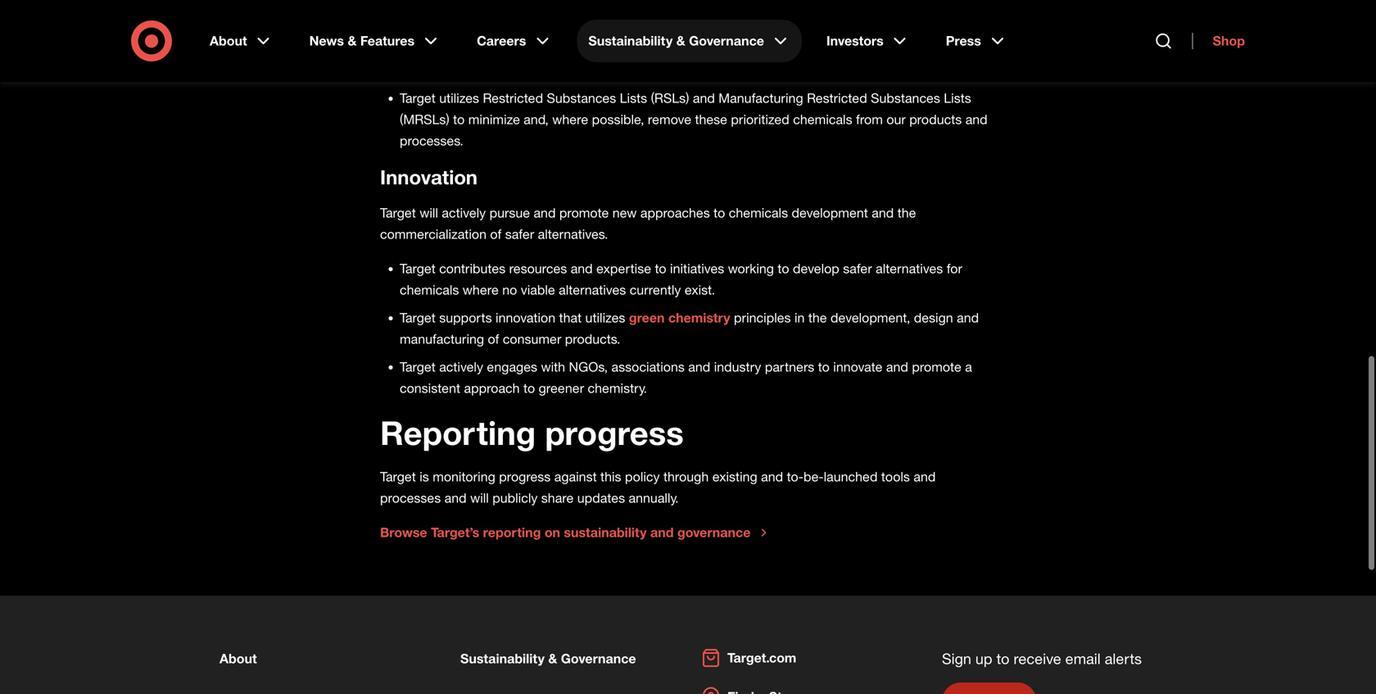 Task type: locate. For each thing, give the bounding box(es) containing it.
products down communities.
[[910, 111, 962, 127]]

promote
[[560, 205, 609, 221], [912, 359, 962, 375]]

with up greener
[[541, 359, 565, 375]]

2 vertical spatial of
[[488, 331, 499, 347]]

1 horizontal spatial our
[[887, 111, 906, 127]]

to inside the target utilizes restricted substances lists (rsls) and manufacturing restricted substances lists (mrsls) to minimize and, where possible, remove these prioritized chemicals from our products and processes.
[[453, 111, 465, 127]]

0 horizontal spatial alternatives
[[559, 282, 626, 298]]

1 horizontal spatial lists
[[944, 90, 972, 106]]

governance
[[689, 33, 764, 49], [561, 651, 636, 667]]

that inside target collaborates with business partners to implement policies, practices and tools that facilitate the management of chemicals through the supply chain and across our operations.
[[880, 0, 903, 1]]

green
[[629, 310, 665, 326]]

substances up "possible,"
[[547, 90, 616, 106]]

shop link
[[1193, 33, 1245, 49]]

target up commercialization
[[380, 205, 416, 221]]

promote inside target will actively pursue and promote new approaches to chemicals development and the commercialization of safer alternatives.
[[560, 205, 609, 221]]

facilitate
[[906, 0, 955, 1]]

target inside the target utilizes restricted substances lists (rsls) and manufacturing restricted substances lists (mrsls) to minimize and, where possible, remove these prioritized chemicals from our products and processes.
[[400, 90, 436, 106]]

0 vertical spatial of
[[461, 7, 473, 22]]

that up products.
[[559, 310, 582, 326]]

these down profiles
[[563, 62, 595, 78]]

0 horizontal spatial sustainability
[[460, 651, 545, 667]]

progress up publicly
[[499, 469, 551, 485]]

up
[[976, 650, 993, 667]]

safer
[[505, 226, 534, 242], [843, 261, 872, 276]]

1 horizontal spatial partners
[[765, 359, 815, 375]]

utilizes up emphasis
[[439, 41, 479, 57]]

0 vertical spatial about link
[[198, 20, 285, 62]]

target inside the target actively engages with ngos, associations and industry partners to innovate and promote a consistent approach to greener chemistry.
[[400, 359, 436, 375]]

of down pursue
[[490, 226, 502, 242]]

will
[[420, 205, 438, 221], [470, 490, 489, 506]]

1 vertical spatial progress
[[499, 469, 551, 485]]

1 vertical spatial these
[[695, 111, 728, 127]]

of up engages
[[488, 331, 499, 347]]

1 vertical spatial partners
[[765, 359, 815, 375]]

1 horizontal spatial promote
[[912, 359, 962, 375]]

& for news & features link
[[348, 33, 357, 49]]

partners inside target collaborates with business partners to implement policies, practices and tools that facilitate the management of chemicals through the supply chain and across our operations.
[[579, 0, 628, 1]]

utilizes up products.
[[585, 310, 625, 326]]

1 vertical spatial safer
[[843, 261, 872, 276]]

browse target's reporting on sustainability and governance
[[380, 524, 751, 540]]

ngos,
[[569, 359, 608, 375]]

in up workers, on the top of page
[[795, 41, 805, 57]]

0 vertical spatial our
[[756, 7, 776, 22]]

our inside target collaborates with business partners to implement policies, practices and tools that facilitate the management of chemicals through the supply chain and across our operations.
[[756, 7, 776, 22]]

practices
[[764, 0, 818, 1]]

target supports innovation that utilizes green chemistry
[[400, 310, 731, 326]]

the down develop
[[809, 310, 827, 326]]

emphasis
[[418, 62, 474, 78]]

lists down communities.
[[944, 90, 972, 106]]

will up commercialization
[[420, 205, 438, 221]]

1 vertical spatial our
[[887, 111, 906, 127]]

with
[[495, 0, 519, 1], [958, 41, 983, 57], [541, 359, 565, 375]]

1 horizontal spatial that
[[880, 0, 903, 1]]

1 horizontal spatial alternatives
[[876, 261, 943, 276]]

target inside target will actively pursue and promote new approaches to chemicals development and the commercialization of safer alternatives.
[[380, 205, 416, 221]]

0 vertical spatial products
[[809, 41, 861, 57]]

to left innovate
[[818, 359, 830, 375]]

of down collaborates
[[461, 7, 473, 22]]

0 vertical spatial tools
[[848, 0, 876, 1]]

target down commercialization
[[400, 261, 436, 276]]

to right approaches
[[714, 205, 725, 221]]

0 horizontal spatial through
[[539, 7, 584, 22]]

and down monitoring at the bottom of the page
[[445, 490, 467, 506]]

substances down prioritize
[[599, 62, 666, 78]]

0 vertical spatial that
[[880, 0, 903, 1]]

0 horizontal spatial our
[[756, 7, 776, 22]]

utilizes inside the target utilizes restricted substances lists (rsls) and manufacturing restricted substances lists (mrsls) to minimize and, where possible, remove these prioritized chemicals from our products and processes.
[[439, 90, 479, 106]]

1 vertical spatial about link
[[220, 651, 257, 667]]

target is monitoring progress against this policy through existing and to-be-launched tools and processes and will publicly share updates annually.
[[380, 469, 936, 506]]

0 vertical spatial with
[[495, 0, 519, 1]]

chemicals up supports
[[400, 282, 459, 298]]

products
[[809, 41, 861, 57], [910, 111, 962, 127]]

0 vertical spatial these
[[563, 62, 595, 78]]

with inside target utilizes hazard profiles to prioritize substances for restriction in products and processes, with an emphasis on the impact these substances could have on workers, guests and communities.
[[958, 41, 983, 57]]

2 horizontal spatial &
[[677, 33, 686, 49]]

1 horizontal spatial governance
[[689, 33, 764, 49]]

2 vertical spatial with
[[541, 359, 565, 375]]

0 vertical spatial will
[[420, 205, 438, 221]]

1 vertical spatial sustainability
[[460, 651, 545, 667]]

products up guests
[[809, 41, 861, 57]]

target for target utilizes hazard profiles to prioritize substances for restriction in products and processes, with an emphasis on the impact these substances could have on workers, guests and communities.
[[400, 41, 436, 57]]

1 horizontal spatial will
[[470, 490, 489, 506]]

utilizes inside target utilizes hazard profiles to prioritize substances for restriction in products and processes, with an emphasis on the impact these substances could have on workers, guests and communities.
[[439, 41, 479, 57]]

0 vertical spatial where
[[552, 111, 588, 127]]

and inside target contributes resources and expertise to initiatives working to develop safer alternatives for chemicals where no viable alternatives currently exist.
[[571, 261, 593, 276]]

working
[[728, 261, 774, 276]]

through up annually.
[[664, 469, 709, 485]]

to right working
[[778, 261, 790, 276]]

1 horizontal spatial products
[[910, 111, 962, 127]]

minimize
[[468, 111, 520, 127]]

2 substances from the left
[[871, 90, 940, 106]]

1 vertical spatial of
[[490, 226, 502, 242]]

target for target actively engages with ngos, associations and industry partners to innovate and promote a consistent approach to greener chemistry.
[[400, 359, 436, 375]]

and right launched
[[914, 469, 936, 485]]

with up careers
[[495, 0, 519, 1]]

progress up this
[[545, 413, 684, 453]]

0 vertical spatial sustainability
[[589, 33, 673, 49]]

develop
[[793, 261, 840, 276]]

1 horizontal spatial with
[[541, 359, 565, 375]]

1 horizontal spatial on
[[545, 524, 560, 540]]

the down hazard
[[497, 62, 515, 78]]

0 horizontal spatial lists
[[620, 90, 647, 106]]

0 vertical spatial in
[[795, 41, 805, 57]]

for up have
[[714, 41, 729, 57]]

where inside the target utilizes restricted substances lists (rsls) and manufacturing restricted substances lists (mrsls) to minimize and, where possible, remove these prioritized chemicals from our products and processes.
[[552, 111, 588, 127]]

0 vertical spatial utilizes
[[439, 41, 479, 57]]

on right have
[[737, 62, 752, 78]]

restricted down guests
[[807, 90, 867, 106]]

where right the and,
[[552, 111, 588, 127]]

a
[[965, 359, 972, 375]]

tools up investors
[[848, 0, 876, 1]]

1 vertical spatial alternatives
[[559, 282, 626, 298]]

target up (mrsls)
[[400, 90, 436, 106]]

0 horizontal spatial &
[[348, 33, 357, 49]]

to right (mrsls)
[[453, 111, 465, 127]]

1 horizontal spatial sustainability
[[589, 33, 673, 49]]

target for target contributes resources and expertise to initiatives working to develop safer alternatives for chemicals where no viable alternatives currently exist.
[[400, 261, 436, 276]]

products inside target utilizes hazard profiles to prioritize substances for restriction in products and processes, with an emphasis on the impact these substances could have on workers, guests and communities.
[[809, 41, 861, 57]]

target inside target contributes resources and expertise to initiatives working to develop safer alternatives for chemicals where no viable alternatives currently exist.
[[400, 261, 436, 276]]

chemicals
[[476, 7, 535, 22], [793, 111, 853, 127], [729, 205, 788, 221], [400, 282, 459, 298]]

chemicals inside target collaborates with business partners to implement policies, practices and tools that facilitate the management of chemicals through the supply chain and across our operations.
[[476, 7, 535, 22]]

0 horizontal spatial promote
[[560, 205, 609, 221]]

pursue
[[490, 205, 530, 221]]

1 horizontal spatial these
[[695, 111, 728, 127]]

to right profiles
[[573, 41, 585, 57]]

our inside the target utilizes restricted substances lists (rsls) and manufacturing restricted substances lists (mrsls) to minimize and, where possible, remove these prioritized chemicals from our products and processes.
[[887, 111, 906, 127]]

0 vertical spatial about
[[210, 33, 247, 49]]

tools right launched
[[882, 469, 910, 485]]

target up processes
[[380, 469, 416, 485]]

these inside the target utilizes restricted substances lists (rsls) and manufacturing restricted substances lists (mrsls) to minimize and, where possible, remove these prioritized chemicals from our products and processes.
[[695, 111, 728, 127]]

target.com
[[728, 650, 797, 666]]

& for sustainability & governance link to the bottom
[[548, 651, 557, 667]]

target.com link
[[701, 648, 797, 668]]

our right from
[[887, 111, 906, 127]]

utilizes
[[439, 41, 479, 57], [439, 90, 479, 106], [585, 310, 625, 326]]

1 vertical spatial will
[[470, 490, 489, 506]]

target inside target utilizes hazard profiles to prioritize substances for restriction in products and processes, with an emphasis on the impact these substances could have on workers, guests and communities.
[[400, 41, 436, 57]]

and down implement
[[688, 7, 710, 22]]

be-
[[804, 469, 824, 485]]

operations.
[[779, 7, 845, 22]]

1 horizontal spatial where
[[552, 111, 588, 127]]

1 restricted from the left
[[483, 90, 543, 106]]

to inside target utilizes hazard profiles to prioritize substances for restriction in products and processes, with an emphasis on the impact these substances could have on workers, guests and communities.
[[573, 41, 585, 57]]

1 horizontal spatial tools
[[882, 469, 910, 485]]

these right remove
[[695, 111, 728, 127]]

0 vertical spatial actively
[[442, 205, 486, 221]]

partners right the industry
[[765, 359, 815, 375]]

and left to-
[[761, 469, 783, 485]]

0 horizontal spatial where
[[463, 282, 499, 298]]

0 horizontal spatial partners
[[579, 0, 628, 1]]

for inside target utilizes hazard profiles to prioritize substances for restriction in products and processes, with an emphasis on the impact these substances could have on workers, guests and communities.
[[714, 41, 729, 57]]

innovate
[[834, 359, 883, 375]]

0 vertical spatial promote
[[560, 205, 609, 221]]

0 horizontal spatial will
[[420, 205, 438, 221]]

have
[[706, 62, 733, 78]]

in
[[795, 41, 805, 57], [795, 310, 805, 326]]

1 vertical spatial promote
[[912, 359, 962, 375]]

alternatives down expertise
[[559, 282, 626, 298]]

annually.
[[629, 490, 679, 506]]

alternatives up design at the right of page
[[876, 261, 943, 276]]

reporting progress
[[380, 413, 684, 453]]

in inside principles in the development, design and manufacturing of consumer products.
[[795, 310, 805, 326]]

0 horizontal spatial substances
[[547, 90, 616, 106]]

1 lists from the left
[[620, 90, 647, 106]]

launched
[[824, 469, 878, 485]]

business
[[523, 0, 575, 1]]

0 vertical spatial through
[[539, 7, 584, 22]]

1 vertical spatial tools
[[882, 469, 910, 485]]

consistent
[[400, 380, 461, 396]]

and down alternatives.
[[571, 261, 593, 276]]

and right innovate
[[886, 359, 909, 375]]

will down monitoring at the bottom of the page
[[470, 490, 489, 506]]

0 vertical spatial sustainability & governance link
[[577, 20, 802, 62]]

0 vertical spatial partners
[[579, 0, 628, 1]]

the
[[959, 0, 978, 1], [588, 7, 607, 22], [497, 62, 515, 78], [898, 205, 916, 221], [809, 310, 827, 326]]

the inside principles in the development, design and manufacturing of consumer products.
[[809, 310, 827, 326]]

0 vertical spatial governance
[[689, 33, 764, 49]]

actively
[[442, 205, 486, 221], [439, 359, 483, 375]]

the right "development"
[[898, 205, 916, 221]]

(rsls)
[[651, 90, 689, 106]]

target up consistent
[[400, 359, 436, 375]]

in right principles
[[795, 310, 805, 326]]

1 vertical spatial with
[[958, 41, 983, 57]]

in inside target utilizes hazard profiles to prioritize substances for restriction in products and processes, with an emphasis on the impact these substances could have on workers, guests and communities.
[[795, 41, 805, 57]]

0 vertical spatial sustainability & governance
[[589, 33, 764, 49]]

receive
[[1014, 650, 1062, 667]]

sign
[[942, 650, 972, 667]]

press
[[946, 33, 981, 49]]

1 vertical spatial products
[[910, 111, 962, 127]]

safer inside target will actively pursue and promote new approaches to chemicals development and the commercialization of safer alternatives.
[[505, 226, 534, 242]]

restricted up minimize
[[483, 90, 543, 106]]

safer down pursue
[[505, 226, 534, 242]]

1 vertical spatial about
[[220, 651, 257, 667]]

on down hazard
[[478, 62, 493, 78]]

industry
[[714, 359, 762, 375]]

1 vertical spatial that
[[559, 310, 582, 326]]

actively down manufacturing
[[439, 359, 483, 375]]

1 horizontal spatial safer
[[843, 261, 872, 276]]

that left facilitate
[[880, 0, 903, 1]]

0 horizontal spatial governance
[[561, 651, 636, 667]]

1 horizontal spatial for
[[947, 261, 963, 276]]

promote up alternatives.
[[560, 205, 609, 221]]

and right design at the right of page
[[957, 310, 979, 326]]

0 horizontal spatial restricted
[[483, 90, 543, 106]]

0 horizontal spatial with
[[495, 0, 519, 1]]

for inside target contributes resources and expertise to initiatives working to develop safer alternatives for chemicals where no viable alternatives currently exist.
[[947, 261, 963, 276]]

sustainability
[[564, 524, 647, 540]]

chemicals left from
[[793, 111, 853, 127]]

target for target supports innovation that utilizes green chemistry
[[400, 310, 436, 326]]

target up manufacturing
[[400, 310, 436, 326]]

target for target will actively pursue and promote new approaches to chemicals development and the commercialization of safer alternatives.
[[380, 205, 416, 221]]

chemistry.
[[588, 380, 647, 396]]

resources
[[509, 261, 567, 276]]

1 horizontal spatial restricted
[[807, 90, 867, 106]]

and down have
[[693, 90, 715, 106]]

for up design at the right of page
[[947, 261, 963, 276]]

initiatives
[[670, 261, 725, 276]]

substances
[[547, 90, 616, 106], [871, 90, 940, 106]]

target up an on the left top of the page
[[400, 41, 436, 57]]

tools
[[848, 0, 876, 1], [882, 469, 910, 485]]

through inside target is monitoring progress against this policy through existing and to-be-launched tools and processes and will publicly share updates annually.
[[664, 469, 709, 485]]

where down contributes
[[463, 282, 499, 298]]

utilizes for hazard
[[439, 41, 479, 57]]

1 vertical spatial for
[[947, 261, 963, 276]]

target inside target is monitoring progress against this policy through existing and to-be-launched tools and processes and will publicly share updates annually.
[[380, 469, 416, 485]]

these
[[563, 62, 595, 78], [695, 111, 728, 127]]

the left supply
[[588, 7, 607, 22]]

about link for sustainability
[[220, 651, 257, 667]]

2 horizontal spatial with
[[958, 41, 983, 57]]

chemicals up careers
[[476, 7, 535, 22]]

through down the business
[[539, 7, 584, 22]]

on down share
[[545, 524, 560, 540]]

utilizes down emphasis
[[439, 90, 479, 106]]

1 vertical spatial utilizes
[[439, 90, 479, 106]]

for
[[714, 41, 729, 57], [947, 261, 963, 276]]

our
[[756, 7, 776, 22], [887, 111, 906, 127]]

contributes
[[439, 261, 506, 276]]

and down annually.
[[651, 524, 674, 540]]

with right processes,
[[958, 41, 983, 57]]

1 vertical spatial in
[[795, 310, 805, 326]]

1 vertical spatial actively
[[439, 359, 483, 375]]

target for target utilizes restricted substances lists (rsls) and manufacturing restricted substances lists (mrsls) to minimize and, where possible, remove these prioritized chemicals from our products and processes.
[[400, 90, 436, 106]]

actively inside target will actively pursue and promote new approaches to chemicals development and the commercialization of safer alternatives.
[[442, 205, 486, 221]]

1 vertical spatial governance
[[561, 651, 636, 667]]

lists up "possible,"
[[620, 90, 647, 106]]

0 horizontal spatial safer
[[505, 226, 534, 242]]

1 vertical spatial sustainability & governance link
[[460, 651, 636, 667]]

1 horizontal spatial &
[[548, 651, 557, 667]]

safer right develop
[[843, 261, 872, 276]]

progress inside target is monitoring progress against this policy through existing and to-be-launched tools and processes and will publicly share updates annually.
[[499, 469, 551, 485]]

0 horizontal spatial for
[[714, 41, 729, 57]]

0 vertical spatial alternatives
[[876, 261, 943, 276]]

browse
[[380, 524, 427, 540]]

with inside the target actively engages with ngos, associations and industry partners to innovate and promote a consistent approach to greener chemistry.
[[541, 359, 565, 375]]

0 vertical spatial safer
[[505, 226, 534, 242]]

promote left a
[[912, 359, 962, 375]]

1 vertical spatial where
[[463, 282, 499, 298]]

with inside target collaborates with business partners to implement policies, practices and tools that facilitate the management of chemicals through the supply chain and across our operations.
[[495, 0, 519, 1]]

0 horizontal spatial products
[[809, 41, 861, 57]]

guests
[[808, 62, 848, 78]]

substances down communities.
[[871, 90, 940, 106]]

across
[[714, 7, 753, 22]]

0 vertical spatial for
[[714, 41, 729, 57]]

target inside target collaborates with business partners to implement policies, practices and tools that facilitate the management of chemicals through the supply chain and across our operations.
[[380, 0, 416, 1]]

1 vertical spatial through
[[664, 469, 709, 485]]

&
[[348, 33, 357, 49], [677, 33, 686, 49], [548, 651, 557, 667]]

to right up
[[997, 650, 1010, 667]]

approach
[[464, 380, 520, 396]]

(mrsls)
[[400, 111, 450, 127]]

0 horizontal spatial tools
[[848, 0, 876, 1]]

that
[[880, 0, 903, 1], [559, 310, 582, 326]]

sustainability
[[589, 33, 673, 49], [460, 651, 545, 667]]

partners
[[579, 0, 628, 1], [765, 359, 815, 375]]

sustainability & governance
[[589, 33, 764, 49], [460, 651, 636, 667]]

target up management
[[380, 0, 416, 1]]

1 horizontal spatial substances
[[871, 90, 940, 106]]

new
[[613, 205, 637, 221]]

to up supply
[[632, 0, 644, 1]]

our down practices
[[756, 7, 776, 22]]

target for target collaborates with business partners to implement policies, practices and tools that facilitate the management of chemicals through the supply chain and across our operations.
[[380, 0, 416, 1]]

actively up commercialization
[[442, 205, 486, 221]]

1 horizontal spatial through
[[664, 469, 709, 485]]

substances up the could at the top of the page
[[643, 41, 710, 57]]

to inside target will actively pursue and promote new approaches to chemicals development and the commercialization of safer alternatives.
[[714, 205, 725, 221]]

of inside principles in the development, design and manufacturing of consumer products.
[[488, 331, 499, 347]]

partners up supply
[[579, 0, 628, 1]]

could
[[670, 62, 702, 78]]

0 vertical spatial substances
[[643, 41, 710, 57]]

is
[[420, 469, 429, 485]]

0 horizontal spatial these
[[563, 62, 595, 78]]

supply
[[610, 7, 649, 22]]

of inside target will actively pursue and promote new approaches to chemicals development and the commercialization of safer alternatives.
[[490, 226, 502, 242]]

chemicals up working
[[729, 205, 788, 221]]



Task type: describe. For each thing, give the bounding box(es) containing it.
investors link
[[815, 20, 922, 62]]

sustainability for top sustainability & governance link
[[589, 33, 673, 49]]

chemicals inside target contributes resources and expertise to initiatives working to develop safer alternatives for chemicals where no viable alternatives currently exist.
[[400, 282, 459, 298]]

and,
[[524, 111, 549, 127]]

manufacturing
[[400, 331, 484, 347]]

prioritize
[[588, 41, 639, 57]]

the inside target will actively pursue and promote new approaches to chemicals development and the commercialization of safer alternatives.
[[898, 205, 916, 221]]

and right pursue
[[534, 205, 556, 221]]

against
[[555, 469, 597, 485]]

hazard
[[483, 41, 523, 57]]

development
[[792, 205, 868, 221]]

about for sustainability
[[220, 651, 257, 667]]

principles in the development, design and manufacturing of consumer products.
[[400, 310, 979, 347]]

safer inside target contributes resources and expertise to initiatives working to develop safer alternatives for chemicals where no viable alternatives currently exist.
[[843, 261, 872, 276]]

target actively engages with ngos, associations and industry partners to innovate and promote a consistent approach to greener chemistry.
[[400, 359, 972, 396]]

impact
[[519, 62, 559, 78]]

governance
[[678, 524, 751, 540]]

prioritized
[[731, 111, 790, 127]]

manufacturing
[[719, 90, 803, 106]]

approaches
[[641, 205, 710, 221]]

promote inside the target actively engages with ngos, associations and industry partners to innovate and promote a consistent approach to greener chemistry.
[[912, 359, 962, 375]]

to up currently
[[655, 261, 667, 276]]

to down engages
[[524, 380, 535, 396]]

commercialization
[[380, 226, 487, 242]]

processes.
[[400, 133, 464, 149]]

0 horizontal spatial that
[[559, 310, 582, 326]]

and left the industry
[[689, 359, 711, 375]]

possible,
[[592, 111, 644, 127]]

actively inside the target actively engages with ngos, associations and industry partners to innovate and promote a consistent approach to greener chemistry.
[[439, 359, 483, 375]]

alerts
[[1105, 650, 1142, 667]]

chemicals inside the target utilizes restricted substances lists (rsls) and manufacturing restricted substances lists (mrsls) to minimize and, where possible, remove these prioritized chemicals from our products and processes.
[[793, 111, 853, 127]]

communities.
[[877, 62, 955, 78]]

and down press link
[[966, 111, 988, 127]]

where inside target contributes resources and expertise to initiatives working to develop safer alternatives for chemicals where no viable alternatives currently exist.
[[463, 282, 499, 298]]

tools inside target is monitoring progress against this policy through existing and to-be-launched tools and processes and will publicly share updates annually.
[[882, 469, 910, 485]]

and up communities.
[[865, 41, 887, 57]]

development,
[[831, 310, 911, 326]]

will inside target will actively pursue and promote new approaches to chemicals development and the commercialization of safer alternatives.
[[420, 205, 438, 221]]

1 vertical spatial substances
[[599, 62, 666, 78]]

chemistry
[[669, 310, 731, 326]]

target contributes resources and expertise to initiatives working to develop safer alternatives for chemicals where no viable alternatives currently exist.
[[400, 261, 963, 298]]

0 horizontal spatial on
[[478, 62, 493, 78]]

of inside target collaborates with business partners to implement policies, practices and tools that facilitate the management of chemicals through the supply chain and across our operations.
[[461, 7, 473, 22]]

and right "development"
[[872, 205, 894, 221]]

existing
[[713, 469, 758, 485]]

target utilizes restricted substances lists (rsls) and manufacturing restricted substances lists (mrsls) to minimize and, where possible, remove these prioritized chemicals from our products and processes.
[[400, 90, 988, 149]]

policies,
[[713, 0, 761, 1]]

news & features
[[309, 33, 415, 49]]

processes,
[[891, 41, 955, 57]]

target will actively pursue and promote new approaches to chemicals development and the commercialization of safer alternatives.
[[380, 205, 916, 242]]

workers,
[[755, 62, 805, 78]]

currently
[[630, 282, 681, 298]]

investors
[[827, 33, 884, 49]]

press link
[[935, 20, 1019, 62]]

implement
[[647, 0, 709, 1]]

target's
[[431, 524, 480, 540]]

will inside target is monitoring progress against this policy through existing and to-be-launched tools and processes and will publicly share updates annually.
[[470, 490, 489, 506]]

this
[[601, 469, 622, 485]]

2 lists from the left
[[944, 90, 972, 106]]

greener
[[539, 380, 584, 396]]

features
[[360, 33, 415, 49]]

chemicals inside target will actively pursue and promote new approaches to chemicals development and the commercialization of safer alternatives.
[[729, 205, 788, 221]]

updates
[[577, 490, 625, 506]]

policy
[[625, 469, 660, 485]]

processes
[[380, 490, 441, 506]]

products inside the target utilizes restricted substances lists (rsls) and manufacturing restricted substances lists (mrsls) to minimize and, where possible, remove these prioritized chemicals from our products and processes.
[[910, 111, 962, 127]]

chain
[[653, 7, 684, 22]]

0 vertical spatial progress
[[545, 413, 684, 453]]

target for target is monitoring progress against this policy through existing and to-be-launched tools and processes and will publicly share updates annually.
[[380, 469, 416, 485]]

and up the operations.
[[822, 0, 844, 1]]

design
[[914, 310, 953, 326]]

to-
[[787, 469, 804, 485]]

shop
[[1213, 33, 1245, 49]]

the inside target utilizes hazard profiles to prioritize substances for restriction in products and processes, with an emphasis on the impact these substances could have on workers, guests and communities.
[[497, 62, 515, 78]]

2 horizontal spatial on
[[737, 62, 752, 78]]

from
[[856, 111, 883, 127]]

& for top sustainability & governance link
[[677, 33, 686, 49]]

utilizes for restricted
[[439, 90, 479, 106]]

and inside principles in the development, design and manufacturing of consumer products.
[[957, 310, 979, 326]]

remove
[[648, 111, 692, 127]]

innovation
[[496, 310, 556, 326]]

consumer
[[503, 331, 562, 347]]

products.
[[565, 331, 621, 347]]

innovation
[[380, 165, 478, 189]]

these inside target utilizes hazard profiles to prioritize substances for restriction in products and processes, with an emphasis on the impact these substances could have on workers, guests and communities.
[[563, 62, 595, 78]]

careers
[[477, 33, 526, 49]]

profiles
[[527, 41, 570, 57]]

the right facilitate
[[959, 0, 978, 1]]

browse target's reporting on sustainability and governance link
[[380, 524, 771, 541]]

supports
[[439, 310, 492, 326]]

and down investors
[[851, 62, 873, 78]]

expertise
[[597, 261, 651, 276]]

alternatives.
[[538, 226, 608, 242]]

1 vertical spatial sustainability & governance
[[460, 651, 636, 667]]

principles
[[734, 310, 791, 326]]

engages
[[487, 359, 538, 375]]

publicly
[[493, 490, 538, 506]]

1 substances from the left
[[547, 90, 616, 106]]

about link for news
[[198, 20, 285, 62]]

partners inside the target actively engages with ngos, associations and industry partners to innovate and promote a consistent approach to greener chemistry.
[[765, 359, 815, 375]]

management
[[380, 7, 458, 22]]

news & features link
[[298, 20, 452, 62]]

through inside target collaborates with business partners to implement policies, practices and tools that facilitate the management of chemicals through the supply chain and across our operations.
[[539, 7, 584, 22]]

green chemistry link
[[629, 310, 731, 326]]

to inside target collaborates with business partners to implement policies, practices and tools that facilitate the management of chemicals through the supply chain and across our operations.
[[632, 0, 644, 1]]

2 vertical spatial utilizes
[[585, 310, 625, 326]]

sustainability for sustainability & governance link to the bottom
[[460, 651, 545, 667]]

reporting
[[483, 524, 541, 540]]

sign up to receive email alerts
[[942, 650, 1142, 667]]

2 restricted from the left
[[807, 90, 867, 106]]

target collaborates with business partners to implement policies, practices and tools that facilitate the management of chemicals through the supply chain and across our operations.
[[380, 0, 978, 22]]

restriction
[[733, 41, 791, 57]]

about for news
[[210, 33, 247, 49]]

tools inside target collaborates with business partners to implement policies, practices and tools that facilitate the management of chemicals through the supply chain and across our operations.
[[848, 0, 876, 1]]

associations
[[612, 359, 685, 375]]

target utilizes hazard profiles to prioritize substances for restriction in products and processes, with an emphasis on the impact these substances could have on workers, guests and communities.
[[400, 41, 983, 78]]



Task type: vqa. For each thing, say whether or not it's contained in the screenshot.
SIGN UP HERE link
no



